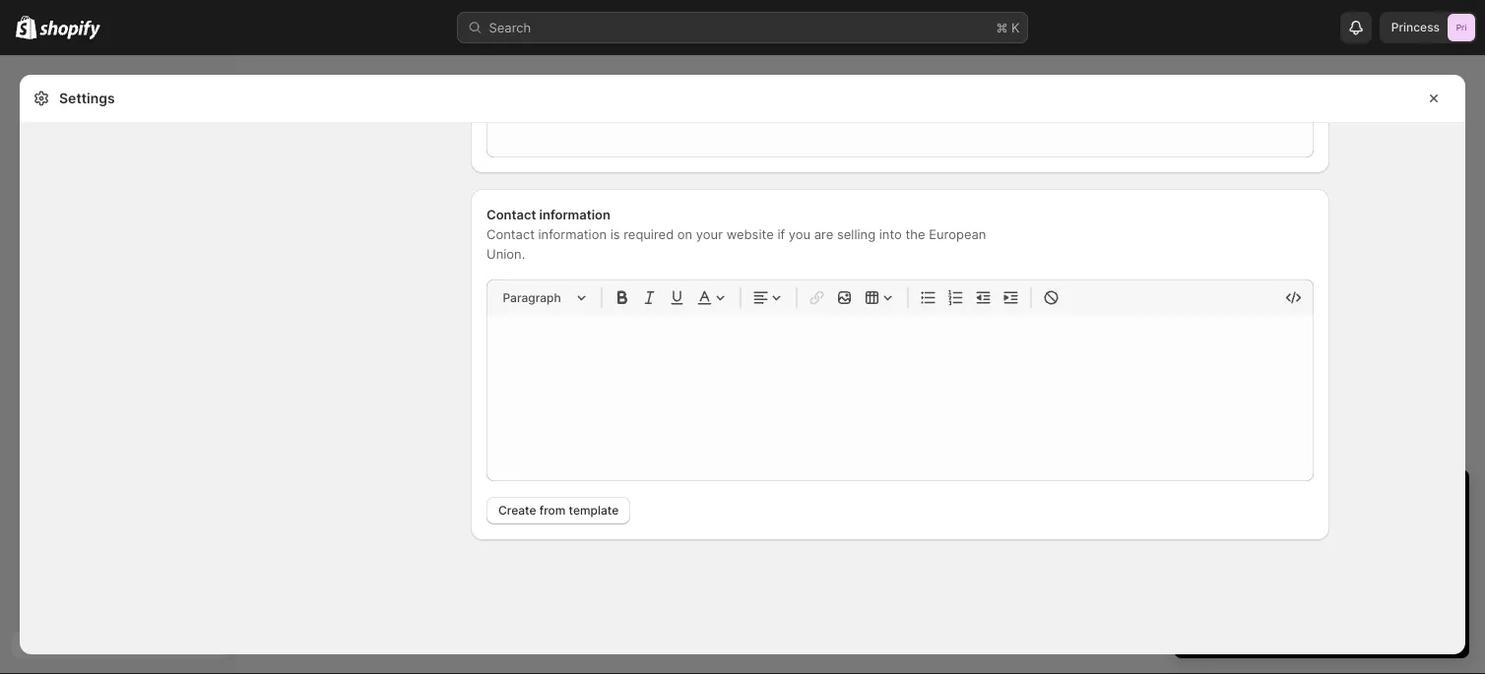 Task type: describe. For each thing, give the bounding box(es) containing it.
shopify image
[[40, 20, 101, 40]]

create
[[498, 504, 536, 518]]

trial
[[1352, 487, 1387, 511]]

website
[[727, 227, 774, 242]]

first
[[1210, 543, 1233, 558]]

selling
[[837, 227, 876, 242]]

switch
[[1194, 523, 1235, 538]]

the
[[906, 227, 926, 242]]

and
[[1324, 523, 1346, 538]]

is
[[610, 227, 620, 242]]

are
[[814, 227, 834, 242]]

your inside 1 day left in your trial dropdown button
[[1306, 487, 1347, 511]]

shopify image
[[16, 15, 37, 39]]

day
[[1208, 487, 1242, 511]]

your inside contact information contact information is required on your website if you are selling into the european union.
[[696, 227, 723, 242]]

1 contact from the top
[[487, 207, 536, 222]]

settings dialog
[[20, 0, 1466, 655]]

from
[[539, 504, 566, 518]]

settings
[[59, 90, 115, 107]]

for
[[1298, 543, 1314, 558]]

1 day left in your trial
[[1194, 487, 1387, 511]]

2 contact from the top
[[487, 227, 535, 242]]

contact information contact information is required on your website if you are selling into the european union.
[[487, 207, 986, 262]]

princess image
[[1448, 14, 1475, 41]]

required
[[624, 227, 674, 242]]

into
[[879, 227, 902, 242]]

$1/month
[[1318, 543, 1375, 558]]

⌘
[[996, 20, 1008, 35]]

paragraph button
[[495, 286, 593, 310]]

0 vertical spatial information
[[539, 207, 611, 222]]

if
[[778, 227, 785, 242]]

paragraph
[[503, 291, 561, 305]]



Task type: locate. For each thing, give the bounding box(es) containing it.
1 vertical spatial information
[[538, 227, 607, 242]]

a
[[1254, 523, 1261, 538]]

0 vertical spatial your
[[696, 227, 723, 242]]

switch to a paid plan and get: first 3 months for $1/month
[[1194, 523, 1375, 558]]

european
[[929, 227, 986, 242]]

1
[[1194, 487, 1203, 511]]

your
[[696, 227, 723, 242], [1306, 487, 1347, 511]]

princess
[[1392, 20, 1440, 34]]

search
[[489, 20, 531, 35]]

get:
[[1350, 523, 1373, 538]]

plan
[[1295, 523, 1320, 538]]

1 horizontal spatial your
[[1306, 487, 1347, 511]]

to
[[1238, 523, 1251, 538]]

0 vertical spatial contact
[[487, 207, 536, 222]]

in
[[1284, 487, 1300, 511]]

paid
[[1265, 523, 1291, 538]]

left
[[1248, 487, 1278, 511]]

your right the on
[[696, 227, 723, 242]]

create from template button
[[487, 497, 631, 525]]

k
[[1012, 20, 1020, 35]]

create from template
[[498, 504, 619, 518]]

you
[[789, 227, 811, 242]]

union.
[[487, 246, 525, 262]]

1 vertical spatial contact
[[487, 227, 535, 242]]

dialog
[[1474, 75, 1485, 655]]

information left is
[[538, 227, 607, 242]]

your up and
[[1306, 487, 1347, 511]]

information up is
[[539, 207, 611, 222]]

information
[[539, 207, 611, 222], [538, 227, 607, 242]]

1 vertical spatial your
[[1306, 487, 1347, 511]]

1 day left in your trial button
[[1174, 470, 1470, 511]]

template
[[569, 504, 619, 518]]

3
[[1237, 543, 1245, 558]]

0 horizontal spatial your
[[696, 227, 723, 242]]

⌘ k
[[996, 20, 1020, 35]]

on
[[678, 227, 693, 242]]

months
[[1249, 543, 1294, 558]]

contact
[[487, 207, 536, 222], [487, 227, 535, 242]]



Task type: vqa. For each thing, say whether or not it's contained in the screenshot.
the Learn
no



